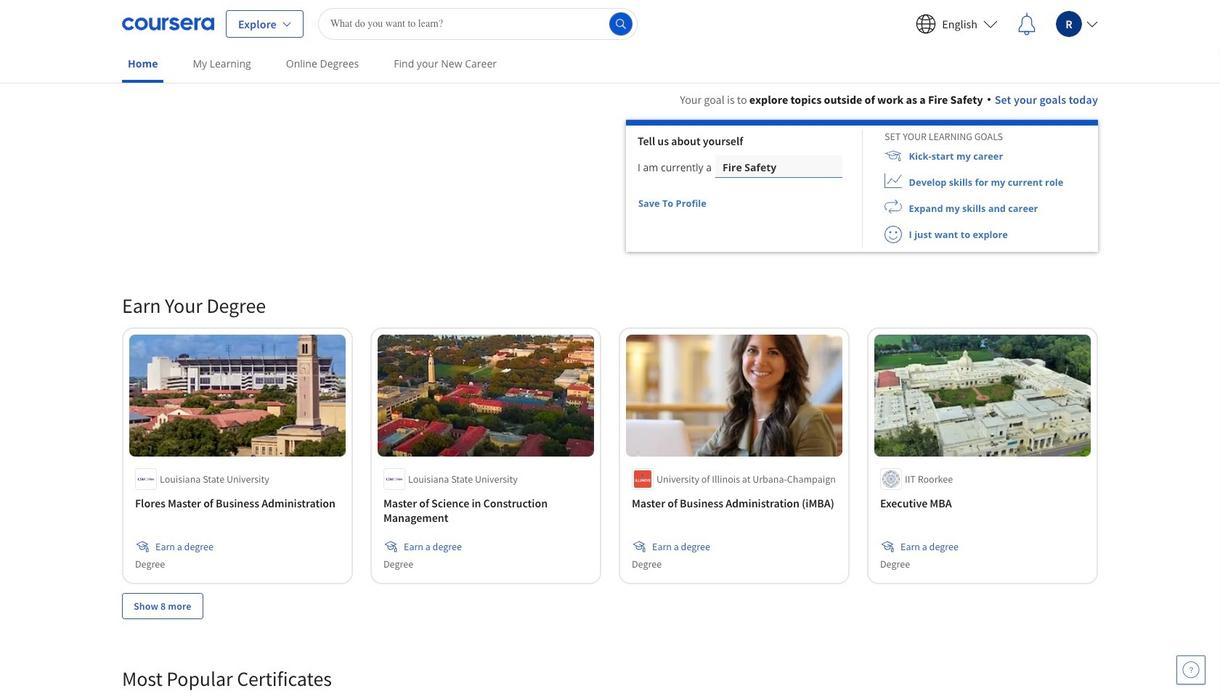 Task type: vqa. For each thing, say whether or not it's contained in the screenshot.
status
yes



Task type: locate. For each thing, give the bounding box(es) containing it.
None search field
[[318, 8, 638, 40]]

earn your degree collection element
[[113, 270, 1107, 643]]

main content
[[0, 73, 1221, 700]]

help center image
[[1183, 662, 1200, 679]]

status
[[707, 203, 715, 206]]



Task type: describe. For each thing, give the bounding box(es) containing it.
coursera image
[[122, 12, 214, 35]]

What do you want to learn? text field
[[318, 8, 638, 40]]



